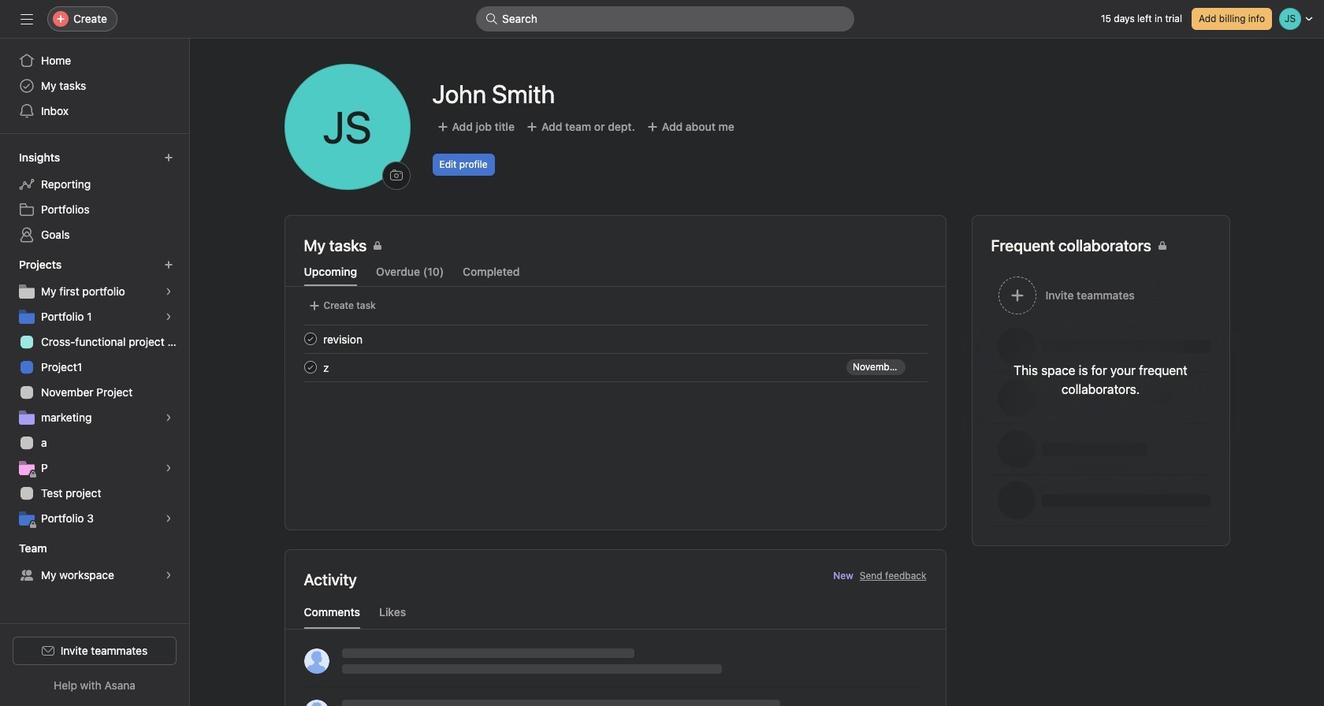 Task type: describe. For each thing, give the bounding box(es) containing it.
mark complete image for mark complete checkbox
[[301, 358, 320, 377]]

1 list item from the top
[[285, 325, 946, 353]]

projects element
[[0, 251, 189, 534]]

prominent image
[[486, 13, 498, 25]]

hide sidebar image
[[20, 13, 33, 25]]

see details, my first portfolio image
[[164, 287, 173, 296]]

see details, p image
[[164, 464, 173, 473]]

see details, my workspace image
[[164, 571, 173, 580]]

Mark complete checkbox
[[301, 358, 320, 377]]

Mark complete checkbox
[[301, 330, 320, 348]]

new project or portfolio image
[[164, 260, 173, 270]]



Task type: locate. For each thing, give the bounding box(es) containing it.
1 vertical spatial mark complete image
[[301, 358, 320, 377]]

mark complete image up mark complete checkbox
[[301, 330, 320, 348]]

see details, portfolio 1 image
[[164, 312, 173, 322]]

teams element
[[0, 534, 189, 591]]

2 list item from the top
[[285, 353, 946, 382]]

new insights image
[[164, 153, 173, 162]]

see details, marketing image
[[164, 413, 173, 423]]

see details, portfolio 3 image
[[164, 514, 173, 523]]

list box
[[476, 6, 855, 32]]

activity tab list
[[285, 604, 946, 630]]

mark complete image
[[301, 330, 320, 348], [301, 358, 320, 377]]

0 vertical spatial mark complete image
[[301, 330, 320, 348]]

mark complete image for mark complete option
[[301, 330, 320, 348]]

upload new photo image
[[284, 64, 410, 190], [390, 169, 402, 182]]

insights element
[[0, 143, 189, 251]]

global element
[[0, 39, 189, 133]]

1 mark complete image from the top
[[301, 330, 320, 348]]

mark complete image down mark complete option
[[301, 358, 320, 377]]

2 mark complete image from the top
[[301, 358, 320, 377]]

list item
[[285, 325, 946, 353], [285, 353, 946, 382]]



Task type: vqa. For each thing, say whether or not it's contained in the screenshot.
Specimen
no



